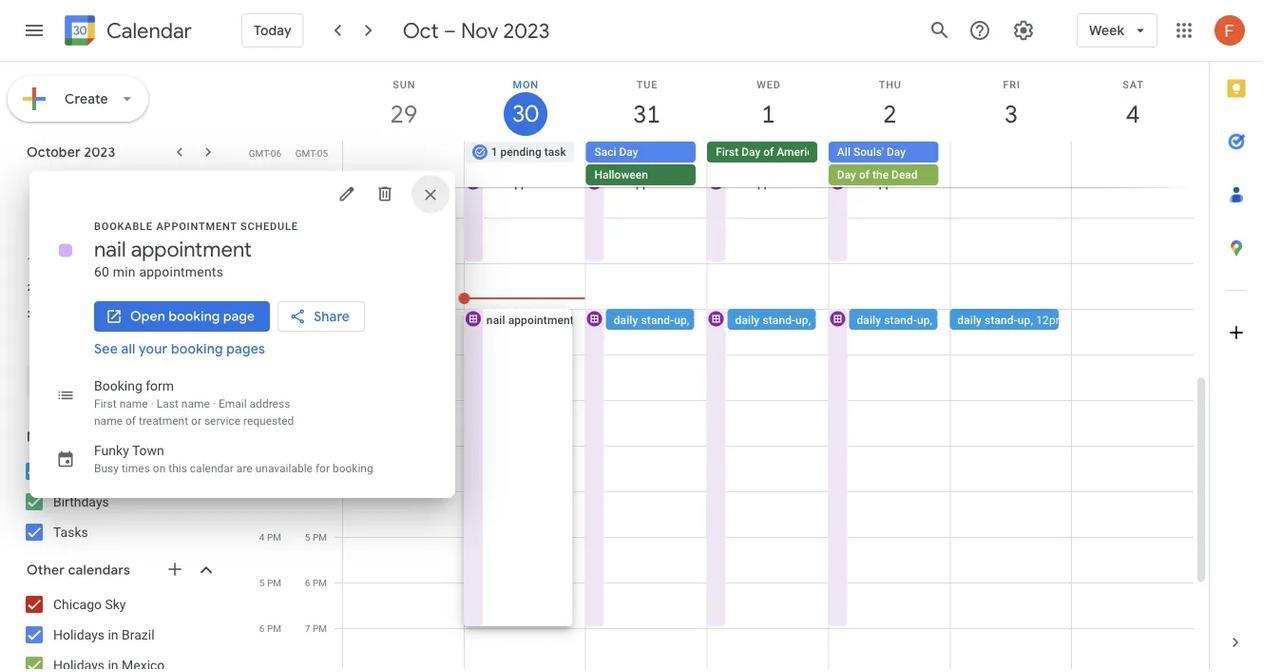 Task type: vqa. For each thing, say whether or not it's contained in the screenshot.
the 4 element
no



Task type: locate. For each thing, give the bounding box(es) containing it.
0 vertical spatial 4
[[1125, 98, 1139, 130]]

21
[[202, 255, 213, 266]]

1 vertical spatial town
[[91, 464, 123, 479]]

5 down 4 pm
[[259, 577, 265, 589]]

holidays
[[53, 627, 105, 643]]

all
[[838, 145, 851, 159]]

1 up requested
[[259, 395, 265, 406]]

1 horizontal spatial of
[[859, 168, 870, 182]]

3 stand- from the left
[[763, 313, 796, 327]]

for
[[316, 462, 330, 475]]

monday column header
[[47, 167, 76, 194]]

31 link
[[625, 92, 669, 136]]

0 horizontal spatial 5 pm
[[259, 577, 281, 589]]

0 horizontal spatial of
[[126, 415, 136, 428]]

1 horizontal spatial 12
[[254, 349, 265, 360]]

calendars
[[49, 429, 112, 446], [68, 562, 130, 579]]

of inside booking form first name · last name · email address name of treatment or service requested
[[126, 415, 136, 428]]

4 inside november 4 element
[[205, 308, 211, 319]]

1 inside "button"
[[491, 145, 498, 159]]

0 vertical spatial 9
[[259, 212, 265, 223]]

19 element
[[138, 249, 161, 272]]

gmt- right 06
[[296, 147, 317, 159]]

town inside funky town busy times on this calendar are unavailable for booking
[[132, 443, 164, 458]]

1 up the 8 element
[[30, 202, 35, 213]]

town for funky town
[[91, 464, 123, 479]]

2 vertical spatial 11
[[202, 335, 213, 346]]

2 12pm from the left
[[693, 313, 722, 327]]

wed 1
[[757, 78, 781, 130]]

12 pm
[[300, 303, 327, 315], [254, 349, 281, 360]]

all
[[121, 340, 135, 358]]

funky up birthdays
[[53, 464, 88, 479]]

5 pm
[[305, 532, 327, 543], [259, 577, 281, 589]]

2 down thu
[[882, 98, 896, 130]]

12pm
[[571, 313, 601, 327], [693, 313, 722, 327], [814, 313, 844, 327], [936, 313, 966, 327], [1037, 313, 1066, 327]]

29 down sun
[[389, 98, 416, 130]]

november 2 element
[[138, 302, 161, 325]]

0 vertical spatial 6 pm
[[305, 577, 327, 589]]

9 right all
[[147, 335, 152, 346]]

0 horizontal spatial 29
[[27, 308, 38, 319]]

4 down unavailable
[[259, 532, 265, 543]]

4 down 28 element at the left top
[[205, 308, 211, 319]]

3 12pm from the left
[[814, 313, 844, 327]]

12 inside row group
[[144, 228, 155, 240]]

0 horizontal spatial 11
[[115, 228, 126, 240]]

2 , from the left
[[687, 313, 690, 327]]

funky town busy times on this calendar are unavailable for booking
[[94, 443, 373, 475]]

2 horizontal spatial 11
[[254, 303, 265, 315]]

17
[[86, 255, 96, 266]]

1 vertical spatial 11
[[254, 303, 265, 315]]

0 horizontal spatial 6
[[259, 623, 265, 634]]

2023 up tuesday column header
[[84, 144, 115, 161]]

wed
[[757, 78, 781, 90]]

my calendars button
[[4, 422, 236, 453]]

1 vertical spatial 7
[[305, 623, 310, 634]]

row group containing 1
[[18, 194, 223, 354]]

am right page
[[267, 303, 281, 315]]

11 inside "grid"
[[254, 303, 265, 315]]

pending
[[501, 145, 542, 159]]

9 left 10 am
[[259, 212, 265, 223]]

october 2023 grid
[[18, 167, 223, 354]]

0 vertical spatial 11
[[115, 228, 126, 240]]

0 horizontal spatial 9
[[147, 335, 152, 346]]

2023 right "nov"
[[503, 17, 550, 44]]

4 stand- from the left
[[885, 313, 918, 327]]

calendar
[[106, 18, 192, 44]]

12 up 19
[[144, 228, 155, 240]]

fri 3
[[1004, 78, 1021, 130]]

1 vertical spatial 4
[[205, 308, 211, 319]]

funky inside the my calendars list
[[53, 464, 88, 479]]

0 vertical spatial 3
[[1004, 98, 1018, 130]]

0 horizontal spatial 7
[[88, 335, 94, 346]]

5 right 4 pm
[[305, 532, 310, 543]]

12 down page
[[254, 349, 265, 360]]

appointment
[[508, 176, 574, 190], [630, 176, 696, 190], [752, 176, 817, 190], [873, 176, 939, 190], [156, 220, 237, 232], [131, 236, 252, 262], [508, 313, 574, 327]]

booking inside funky town busy times on this calendar are unavailable for booking
[[333, 462, 373, 475]]

1 down wed
[[761, 98, 774, 130]]

1 vertical spatial 5
[[259, 577, 265, 589]]

name down booking
[[120, 397, 148, 411]]

0 horizontal spatial day
[[619, 145, 639, 159]]

am
[[267, 212, 281, 223], [313, 212, 327, 223], [267, 303, 281, 315]]

page
[[223, 308, 255, 325]]

up
[[553, 313, 566, 327], [674, 313, 687, 327], [796, 313, 809, 327], [918, 313, 930, 327], [1018, 313, 1031, 327]]

0 vertical spatial of
[[859, 168, 870, 182]]

6 left the 7 pm
[[259, 623, 265, 634]]

3 inside row
[[176, 308, 181, 319]]

town up 'on'
[[132, 443, 164, 458]]

booking up november 11 element
[[169, 308, 220, 325]]

1 horizontal spatial funky
[[94, 443, 129, 458]]

7 for 7
[[88, 335, 94, 346]]

5 pm right 4 pm
[[305, 532, 327, 543]]

day up dead at the top right
[[887, 145, 906, 159]]

7 inside row
[[88, 335, 94, 346]]

row containing 10
[[18, 221, 223, 247]]

0 horizontal spatial 3
[[176, 308, 181, 319]]

2 down 26 element
[[147, 308, 152, 319]]

am for 11 am
[[267, 303, 281, 315]]

gmt-
[[249, 147, 271, 159], [296, 147, 317, 159]]

11 down november 4 element at the left of page
[[202, 335, 213, 346]]

11
[[115, 228, 126, 240], [254, 303, 265, 315], [202, 335, 213, 346]]

name up or on the bottom of page
[[181, 397, 210, 411]]

None search field
[[0, 358, 236, 399]]

12
[[144, 228, 155, 240], [300, 303, 310, 315], [254, 349, 265, 360]]

0 vertical spatial 29
[[389, 98, 416, 130]]

1 daily stand-up , 12pm from the left
[[492, 313, 601, 327]]

05
[[317, 147, 328, 159]]

4 for november 4 element at the left of page
[[205, 308, 211, 319]]

31 down tue
[[632, 98, 660, 130]]

4 inside sat 4
[[1125, 98, 1139, 130]]

unavailable
[[255, 462, 313, 475]]

email
[[219, 397, 247, 411]]

today
[[254, 22, 292, 39]]

nail
[[487, 176, 505, 190], [608, 176, 627, 190], [730, 176, 749, 190], [851, 176, 870, 190], [94, 236, 126, 262], [487, 313, 505, 327]]

funky
[[94, 443, 129, 458], [53, 464, 88, 479]]

7 for 7 pm
[[305, 623, 310, 634]]

gmt- left gmt-05
[[249, 147, 271, 159]]

1 up from the left
[[553, 313, 566, 327]]

tuesday column header
[[76, 167, 106, 194]]

· left the last
[[151, 397, 154, 411]]

5 up from the left
[[1018, 313, 1031, 327]]

town for funky town busy times on this calendar are unavailable for booking
[[132, 443, 164, 458]]

1 horizontal spatial 2023
[[503, 17, 550, 44]]

grid
[[243, 62, 1210, 669]]

gmt-05
[[296, 147, 328, 159]]

0 horizontal spatial 12
[[144, 228, 155, 240]]

14
[[202, 228, 213, 240]]

0 vertical spatial town
[[132, 443, 164, 458]]

1 horizontal spatial 7
[[305, 623, 310, 634]]

row containing 22
[[18, 274, 223, 300]]

4 daily from the left
[[857, 313, 882, 327]]

booking right for on the left bottom
[[333, 462, 373, 475]]

day down all in the right top of the page
[[838, 168, 857, 182]]

1 horizontal spatial 10
[[173, 335, 184, 346]]

4 12pm from the left
[[936, 313, 966, 327]]

booking down the open booking page
[[171, 340, 223, 358]]

6
[[305, 577, 310, 589], [259, 623, 265, 634]]

1 vertical spatial 2023
[[84, 144, 115, 161]]

daily
[[492, 313, 517, 327], [614, 313, 638, 327], [736, 313, 760, 327], [857, 313, 882, 327], [958, 313, 982, 327]]

calendars up chicago sky
[[68, 562, 130, 579]]

1 vertical spatial 9
[[147, 335, 152, 346]]

1 gmt- from the left
[[249, 147, 271, 159]]

funky up "busy"
[[94, 443, 129, 458]]

5 daily from the left
[[958, 313, 982, 327]]

10 for 10 element
[[86, 228, 96, 240]]

2 vertical spatial 12
[[254, 349, 265, 360]]

6 up the 7 pm
[[305, 577, 310, 589]]

2 link
[[868, 92, 912, 136]]

1 horizontal spatial 3
[[1004, 98, 1018, 130]]

november 10 element
[[167, 329, 190, 352]]

11 for 11 am
[[254, 303, 265, 315]]

31 up november 7 element
[[86, 308, 96, 319]]

row group
[[18, 194, 223, 354]]

tab list
[[1210, 62, 1263, 616]]

share
[[314, 308, 350, 325]]

31
[[632, 98, 660, 130], [86, 308, 96, 319]]

min
[[113, 264, 136, 280]]

0 vertical spatial funky
[[94, 443, 129, 458]]

1 vertical spatial of
[[126, 415, 136, 428]]

chicago
[[53, 597, 102, 612]]

1 vertical spatial 6 pm
[[259, 623, 281, 634]]

0 vertical spatial 12 pm
[[300, 303, 327, 315]]

in
[[108, 627, 118, 643]]

1 horizontal spatial 11
[[202, 335, 213, 346]]

0 vertical spatial booking
[[169, 308, 220, 325]]

1 vertical spatial funky
[[53, 464, 88, 479]]

2 gmt- from the left
[[296, 147, 317, 159]]

4 up from the left
[[918, 313, 930, 327]]

29 down 22 at the left
[[27, 308, 38, 319]]

60
[[94, 264, 109, 280]]

holidays in brazil
[[53, 627, 155, 643]]

town inside the my calendars list
[[91, 464, 123, 479]]

5 pm down 4 pm
[[259, 577, 281, 589]]

26 element
[[138, 276, 161, 299]]

halloween
[[595, 168, 648, 182]]

am right 9 am
[[313, 212, 327, 223]]

10 up 17
[[86, 228, 96, 240]]

0 horizontal spatial town
[[91, 464, 123, 479]]

funky inside funky town busy times on this calendar are unavailable for booking
[[94, 443, 129, 458]]

11 for 11 element
[[115, 228, 126, 240]]

1 vertical spatial 2
[[147, 308, 152, 319]]

0 horizontal spatial 4
[[205, 308, 211, 319]]

10
[[300, 212, 310, 223], [86, 228, 96, 240], [173, 335, 184, 346]]

2 inside row
[[147, 308, 152, 319]]

of left treatment
[[126, 415, 136, 428]]

9 am
[[259, 212, 281, 223]]

0 horizontal spatial 10
[[86, 228, 96, 240]]

12 pm down 11 am
[[254, 349, 281, 360]]

november 5 element
[[21, 329, 44, 352]]

11 inside 11 element
[[115, 228, 126, 240]]

pm
[[313, 303, 327, 315], [267, 349, 281, 360], [267, 395, 281, 406], [267, 532, 281, 543], [313, 532, 327, 543], [267, 577, 281, 589], [313, 577, 327, 589], [267, 623, 281, 634], [313, 623, 327, 634]]

row containing 29
[[18, 300, 223, 327]]

1 inside wed 1
[[761, 98, 774, 130]]

0 horizontal spatial ·
[[151, 397, 154, 411]]

2 vertical spatial 4
[[259, 532, 265, 543]]

calendars up funky town
[[49, 429, 112, 446]]

nail appointment button
[[463, 171, 574, 263], [585, 171, 696, 263], [706, 171, 817, 263], [828, 171, 939, 263], [463, 308, 574, 629]]

1 horizontal spatial 31
[[632, 98, 660, 130]]

main drawer image
[[23, 19, 46, 42]]

1 horizontal spatial town
[[132, 443, 164, 458]]

0 horizontal spatial 5
[[259, 577, 265, 589]]

mon
[[513, 78, 539, 90]]

1 vertical spatial 31
[[86, 308, 96, 319]]

2
[[882, 98, 896, 130], [147, 308, 152, 319]]

3 inside 'fri 3'
[[1004, 98, 1018, 130]]

calendars for other calendars
[[68, 562, 130, 579]]

1 left pending
[[491, 145, 498, 159]]

1 vertical spatial 29
[[27, 308, 38, 319]]

1 12pm from the left
[[571, 313, 601, 327]]

share button
[[278, 301, 365, 332]]

cell containing saci day
[[586, 142, 708, 187]]

0 vertical spatial 6
[[305, 577, 310, 589]]

5
[[305, 532, 310, 543], [259, 577, 265, 589]]

am left 10 am
[[267, 212, 281, 223]]

1 vertical spatial 10
[[86, 228, 96, 240]]

6 pm up the 7 pm
[[305, 577, 327, 589]]

name down 'first'
[[94, 415, 123, 428]]

1 horizontal spatial 5 pm
[[305, 532, 327, 543]]

4
[[1125, 98, 1139, 130], [205, 308, 211, 319], [259, 532, 265, 543]]

2 horizontal spatial 4
[[1125, 98, 1139, 130]]

halloween button
[[586, 165, 696, 185]]

2 horizontal spatial 10
[[300, 212, 310, 223]]

0 vertical spatial calendars
[[49, 429, 112, 446]]

7
[[88, 335, 94, 346], [305, 623, 310, 634]]

12 element
[[138, 223, 161, 245]]

0 horizontal spatial funky
[[53, 464, 88, 479]]

06
[[271, 147, 281, 159]]

1 horizontal spatial 4
[[259, 532, 265, 543]]

calendars inside dropdown button
[[68, 562, 130, 579]]

0 vertical spatial 7
[[88, 335, 94, 346]]

wednesday column header
[[106, 167, 135, 194]]

oct – nov 2023
[[403, 17, 550, 44]]

grid containing 29
[[243, 62, 1210, 669]]

4 down sat
[[1125, 98, 1139, 130]]

1 inside row
[[30, 202, 35, 213]]

0 horizontal spatial 31
[[86, 308, 96, 319]]

fri
[[1004, 78, 1021, 90]]

1 horizontal spatial 6
[[305, 577, 310, 589]]

1 · from the left
[[151, 397, 154, 411]]

address
[[250, 397, 290, 411]]

9 for 9
[[147, 335, 152, 346]]

town
[[132, 443, 164, 458], [91, 464, 123, 479]]

saci day button
[[586, 142, 696, 163]]

10 right 9 am
[[300, 212, 310, 223]]

1 horizontal spatial 5
[[305, 532, 310, 543]]

27 element
[[167, 276, 190, 299]]

10 for 10 am
[[300, 212, 310, 223]]

12 left share
[[300, 303, 310, 315]]

0 vertical spatial 2
[[882, 98, 896, 130]]

0 vertical spatial 5
[[305, 532, 310, 543]]

november 1 element
[[109, 302, 132, 325]]

5 stand- from the left
[[985, 313, 1018, 327]]

1 vertical spatial calendars
[[68, 562, 130, 579]]

29 element
[[21, 302, 44, 325]]

1 horizontal spatial 9
[[259, 212, 265, 223]]

9 inside october 2023 grid
[[147, 335, 152, 346]]

0 vertical spatial 31
[[632, 98, 660, 130]]

calendar heading
[[103, 18, 192, 44]]

1 row
[[18, 194, 223, 221]]

1 vertical spatial 12
[[300, 303, 310, 315]]

thu 2
[[879, 78, 902, 130]]

all souls' day button
[[829, 142, 939, 163]]

10 down november 3 element
[[173, 335, 184, 346]]

of left the
[[859, 168, 870, 182]]

1 horizontal spatial 2
[[882, 98, 896, 130]]

1 horizontal spatial gmt-
[[296, 147, 317, 159]]

2 vertical spatial booking
[[333, 462, 373, 475]]

11 up pages at bottom left
[[254, 303, 265, 315]]

sky
[[105, 597, 126, 612]]

29 link
[[382, 92, 426, 136]]

delete appointment schedule image
[[376, 184, 395, 203]]

stand-
[[520, 313, 553, 327], [641, 313, 674, 327], [763, 313, 796, 327], [885, 313, 918, 327], [985, 313, 1018, 327]]

3 down 27 element
[[176, 308, 181, 319]]

november 3 element
[[167, 302, 190, 325]]

0 horizontal spatial 6 pm
[[259, 623, 281, 634]]

1 vertical spatial 5 pm
[[259, 577, 281, 589]]

november 11 element
[[196, 329, 219, 352]]

·
[[151, 397, 154, 411], [213, 397, 216, 411]]

1 horizontal spatial ·
[[213, 397, 216, 411]]

16 element
[[50, 249, 73, 272]]

1 horizontal spatial 29
[[389, 98, 416, 130]]

6 pm left the 7 pm
[[259, 623, 281, 634]]

2 vertical spatial 10
[[173, 335, 184, 346]]

friday column header
[[164, 167, 193, 194]]

1 down 25 element in the left of the page
[[118, 308, 123, 319]]

22 element
[[21, 276, 44, 299]]

calendars inside dropdown button
[[49, 429, 112, 446]]

0 vertical spatial 10
[[300, 212, 310, 223]]

calendars for my calendars
[[49, 429, 112, 446]]

3 down fri in the right top of the page
[[1004, 98, 1018, 130]]

11 up 18
[[115, 228, 126, 240]]

daily stand-up , 12pm
[[492, 313, 601, 327], [614, 313, 722, 327], [736, 313, 844, 327], [857, 313, 966, 327], [958, 313, 1066, 327]]

0 horizontal spatial 2
[[147, 308, 152, 319]]

create
[[65, 90, 108, 107]]

29 inside october 2023 grid
[[27, 308, 38, 319]]

0 horizontal spatial 12 pm
[[254, 349, 281, 360]]

cell
[[343, 142, 465, 187], [586, 142, 708, 187], [829, 142, 950, 187], [950, 142, 1072, 187], [1072, 142, 1193, 187], [106, 194, 135, 221], [164, 194, 193, 221], [193, 194, 223, 221]]

day right saci
[[619, 145, 639, 159]]

0 horizontal spatial gmt-
[[249, 147, 271, 159]]

row
[[335, 142, 1210, 187], [18, 221, 223, 247], [18, 247, 223, 274], [18, 274, 223, 300], [18, 300, 223, 327], [18, 327, 223, 354]]

4 for 4 pm
[[259, 532, 265, 543]]

12 pm right 11 am
[[300, 303, 327, 315]]

5 , from the left
[[1031, 313, 1034, 327]]

· left email
[[213, 397, 216, 411]]

11 inside november 11 element
[[202, 335, 213, 346]]

2023
[[503, 17, 550, 44], [84, 144, 115, 161]]

0 vertical spatial 12
[[144, 228, 155, 240]]

29
[[389, 98, 416, 130], [27, 308, 38, 319]]

am for 10 am
[[313, 212, 327, 223]]

28 element
[[196, 276, 219, 299]]

20 element
[[167, 249, 190, 272]]

1 vertical spatial 3
[[176, 308, 181, 319]]

task
[[545, 145, 566, 159]]

town down my calendars dropdown button
[[91, 464, 123, 479]]

other calendars list
[[4, 590, 236, 669]]

31 inside october 2023 grid
[[86, 308, 96, 319]]

–
[[444, 17, 456, 44]]



Task type: describe. For each thing, give the bounding box(es) containing it.
1 for 1 pending task
[[491, 145, 498, 159]]

november 9 element
[[138, 329, 161, 352]]

1 daily from the left
[[492, 313, 517, 327]]

nail appointment heading
[[94, 236, 252, 262]]

1 vertical spatial 12 pm
[[254, 349, 281, 360]]

dead
[[892, 168, 918, 182]]

the
[[873, 168, 889, 182]]

requested
[[243, 415, 294, 428]]

saturday column header
[[193, 167, 223, 194]]

11 am
[[254, 303, 281, 315]]

row containing 1 pending task
[[335, 142, 1210, 187]]

9 element
[[50, 223, 73, 245]]

cell containing all souls' day
[[829, 142, 950, 187]]

funky for funky town
[[53, 464, 88, 479]]

oct
[[403, 17, 439, 44]]

4 daily stand-up , 12pm from the left
[[857, 313, 966, 327]]

saci
[[595, 145, 617, 159]]

create button
[[8, 76, 148, 122]]

week button
[[1077, 8, 1158, 53]]

s
[[30, 175, 36, 186]]

15 element
[[21, 249, 44, 272]]

tasks
[[53, 524, 88, 540]]

9 for 9 am
[[259, 212, 265, 223]]

0 vertical spatial 2023
[[503, 17, 550, 44]]

or
[[191, 415, 202, 428]]

sat 4
[[1123, 78, 1145, 130]]

nov
[[461, 17, 499, 44]]

1 horizontal spatial 12 pm
[[300, 303, 327, 315]]

13
[[173, 228, 184, 240]]

other
[[27, 562, 65, 579]]

0 horizontal spatial 2023
[[84, 144, 115, 161]]

3 , from the left
[[809, 313, 811, 327]]

11 for november 11 element
[[202, 335, 213, 346]]

see
[[94, 340, 118, 358]]

1 link
[[747, 92, 791, 136]]

day of the dead button
[[829, 165, 939, 185]]

my calendars
[[27, 429, 112, 446]]

11 element
[[109, 223, 132, 245]]

add other calendars image
[[165, 560, 184, 579]]

1 horizontal spatial day
[[838, 168, 857, 182]]

3 link
[[990, 92, 1034, 136]]

gmt- for 06
[[249, 147, 271, 159]]

pages
[[227, 340, 265, 358]]

1 horizontal spatial 6 pm
[[305, 577, 327, 589]]

3 daily from the left
[[736, 313, 760, 327]]

18 element
[[109, 249, 132, 272]]

s row
[[18, 167, 223, 194]]

1 pending task button
[[465, 142, 575, 163]]

schedule
[[241, 220, 298, 232]]

22
[[27, 281, 38, 293]]

gmt- for 05
[[296, 147, 317, 159]]

souls'
[[854, 145, 884, 159]]

november 4 element
[[196, 302, 219, 325]]

funky for funky town busy times on this calendar are unavailable for booking
[[94, 443, 129, 458]]

2 daily from the left
[[614, 313, 638, 327]]

day inside saci day halloween
[[619, 145, 639, 159]]

am for 9 am
[[267, 212, 281, 223]]

3 up from the left
[[796, 313, 809, 327]]

4 , from the left
[[930, 313, 933, 327]]

1 pm
[[259, 395, 281, 406]]

1 vertical spatial 6
[[259, 623, 265, 634]]

november 8 element
[[109, 329, 132, 352]]

2 stand- from the left
[[641, 313, 674, 327]]

1 for november 1 element
[[118, 308, 123, 319]]

birthdays
[[53, 494, 109, 510]]

your
[[139, 340, 168, 358]]

sun
[[393, 78, 416, 90]]

my
[[27, 429, 46, 446]]

row containing 7
[[18, 327, 223, 354]]

mon 30
[[511, 78, 539, 129]]

gmt-06
[[249, 147, 281, 159]]

0 vertical spatial 5 pm
[[305, 532, 327, 543]]

10 element
[[80, 223, 102, 245]]

service
[[204, 415, 241, 428]]

10 for november 10 element
[[173, 335, 184, 346]]

today button
[[242, 8, 304, 53]]

30 link
[[504, 92, 547, 136]]

tue
[[637, 78, 658, 90]]

2 · from the left
[[213, 397, 216, 411]]

saci day halloween
[[595, 145, 648, 182]]

all souls' day day of the dead
[[838, 145, 918, 182]]

busy
[[94, 462, 119, 475]]

1 , from the left
[[566, 313, 568, 327]]

other calendars
[[27, 562, 130, 579]]

25 element
[[109, 276, 132, 299]]

open booking page
[[130, 308, 255, 325]]

31 element
[[80, 302, 102, 325]]

4 pm
[[259, 532, 281, 543]]

thu
[[879, 78, 902, 90]]

20
[[173, 255, 184, 266]]

bookable appointment schedule
[[94, 220, 298, 232]]

my calendars list
[[4, 456, 236, 548]]

see all your booking pages link
[[94, 340, 265, 358]]

30
[[511, 99, 538, 129]]

13 element
[[167, 223, 190, 245]]

3 daily stand-up , 12pm from the left
[[736, 313, 844, 327]]

other calendars button
[[4, 555, 236, 586]]

1 for 1 pm
[[259, 395, 265, 406]]

24 element
[[80, 276, 102, 299]]

row containing 15
[[18, 247, 223, 274]]

2 inside thu 2
[[882, 98, 896, 130]]

are
[[237, 462, 253, 475]]

60 min appointments
[[94, 264, 224, 280]]

this
[[169, 462, 187, 475]]

settings menu image
[[1013, 19, 1036, 42]]

8 element
[[21, 223, 44, 245]]

1 vertical spatial booking
[[171, 340, 223, 358]]

calendar element
[[61, 11, 192, 53]]

4 link
[[1112, 92, 1155, 136]]

first
[[94, 397, 117, 411]]

sat
[[1123, 78, 1145, 90]]

of inside all souls' day day of the dead
[[859, 168, 870, 182]]

sun 29
[[389, 78, 416, 130]]

bookable
[[94, 220, 153, 232]]

october 2023
[[27, 144, 115, 161]]

14 element
[[196, 223, 219, 245]]

appointments
[[139, 264, 224, 280]]

october
[[27, 144, 81, 161]]

15
[[27, 255, 38, 266]]

2 daily stand-up , 12pm from the left
[[614, 313, 722, 327]]

thursday column header
[[135, 167, 164, 194]]

2 horizontal spatial day
[[887, 145, 906, 159]]

2 horizontal spatial 12
[[300, 303, 310, 315]]

treatment
[[139, 415, 188, 428]]

on
[[153, 462, 166, 475]]

21 element
[[196, 249, 219, 272]]

see all your booking pages
[[94, 340, 265, 358]]

1 stand- from the left
[[520, 313, 553, 327]]

1 pending task
[[491, 145, 566, 159]]

5 12pm from the left
[[1037, 313, 1066, 327]]

2 up from the left
[[674, 313, 687, 327]]

10 am
[[300, 212, 327, 223]]

last
[[157, 397, 179, 411]]

25
[[115, 281, 126, 293]]

17 element
[[80, 249, 102, 272]]

5 daily stand-up , 12pm from the left
[[958, 313, 1066, 327]]

19
[[144, 255, 155, 266]]

18
[[115, 255, 126, 266]]

7 pm
[[305, 623, 327, 634]]

funky town
[[53, 464, 123, 479]]

november 7 element
[[80, 329, 102, 352]]



